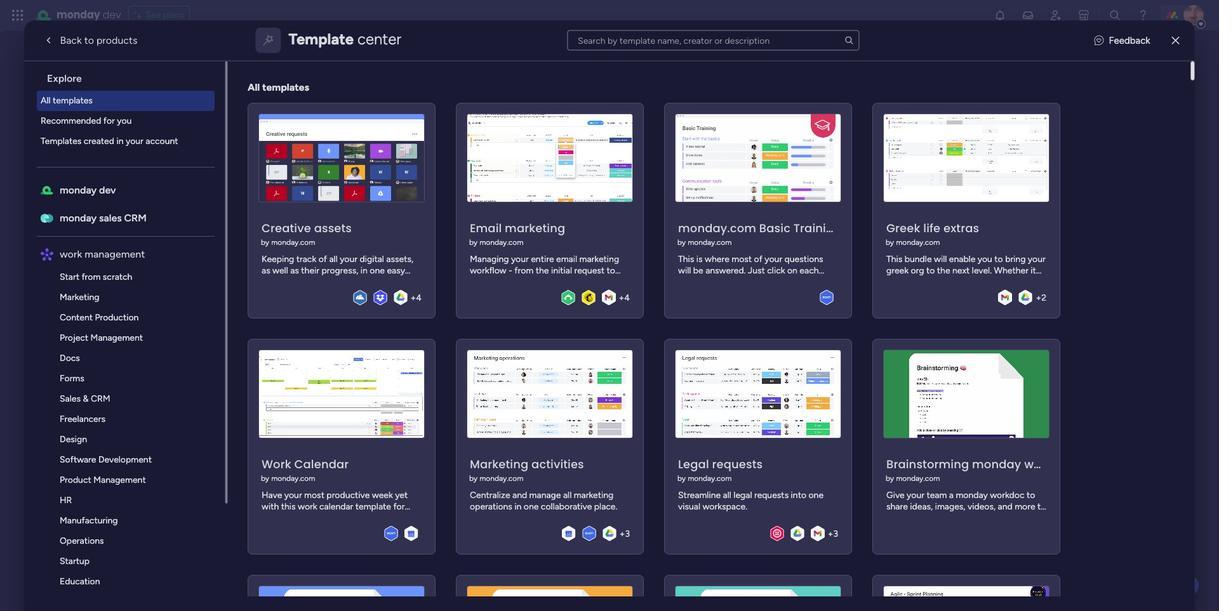 Task type: vqa. For each thing, say whether or not it's contained in the screenshot.
'P' in the Workspace icon
no



Task type: describe. For each thing, give the bounding box(es) containing it.
2
[[1042, 292, 1047, 303]]

monday.com inside 'creative assets by monday.com'
[[272, 238, 316, 247]]

monday up monday sales crm at the left
[[60, 184, 97, 196]]

collaborative
[[541, 501, 592, 512]]

sales & crm
[[60, 393, 111, 404]]

calendar
[[295, 456, 349, 472]]

your
[[126, 135, 144, 146]]

Search by template name, creator or description search field
[[567, 30, 859, 50]]

development
[[99, 454, 152, 465]]

list box containing explore
[[29, 61, 228, 612]]

3 for requests
[[834, 528, 839, 539]]

work calendar by monday.com
[[261, 456, 349, 483]]

work management templates element
[[37, 267, 225, 612]]

all templates for 'list box' containing explore
[[248, 81, 310, 93]]

brainstorming
[[887, 456, 970, 472]]

by inside 'creative assets by monday.com'
[[261, 238, 270, 247]]

education
[[60, 576, 100, 587]]

see plans
[[146, 10, 184, 20]]

operations
[[470, 501, 513, 512]]

center
[[358, 30, 401, 48]]

manufacturing
[[60, 515, 118, 526]]

template
[[289, 30, 354, 48]]

recommended for you
[[41, 115, 132, 126]]

brainstorming monday workdoc by monday.com
[[886, 456, 1075, 483]]

email
[[470, 220, 502, 236]]

search everything image
[[1109, 9, 1122, 22]]

basic
[[760, 220, 791, 236]]

greek
[[887, 220, 921, 236]]

content production
[[60, 312, 139, 323]]

sales
[[99, 211, 122, 224]]

one inside centralize and manage all marketing operations in one collaborative place.
[[524, 501, 539, 512]]

invite members image
[[1050, 9, 1063, 22]]

work management
[[60, 248, 145, 260]]

0 vertical spatial monday dev
[[57, 8, 121, 22]]

creative assets by monday.com
[[261, 220, 352, 247]]

account
[[146, 135, 178, 146]]

sales
[[60, 393, 81, 404]]

help button
[[1155, 575, 1199, 596]]

feedback
[[1109, 34, 1151, 46]]

explore
[[47, 72, 82, 84]]

work
[[262, 456, 292, 472]]

&
[[83, 393, 89, 404]]

legal requests by monday.com
[[678, 456, 763, 483]]

close image
[[1172, 36, 1180, 45]]

back to products button
[[32, 28, 148, 53]]

operations
[[60, 535, 104, 546]]

project management
[[60, 332, 143, 343]]

management
[[85, 248, 145, 260]]

by inside work calendar by monday.com
[[261, 474, 270, 483]]

by inside legal requests by monday.com
[[678, 474, 686, 483]]

feedback link
[[1095, 33, 1151, 47]]

from
[[82, 271, 101, 282]]

production
[[95, 312, 139, 323]]

to
[[84, 34, 94, 46]]

explore heading
[[37, 61, 225, 90]]

manage
[[530, 490, 561, 501]]

place.
[[595, 501, 618, 512]]

help
[[1166, 580, 1188, 592]]

monday.com inside legal requests by monday.com
[[688, 474, 732, 483]]

update feed image
[[1022, 9, 1035, 22]]

marketing inside centralize and manage all marketing operations in one collaborative place.
[[574, 490, 614, 501]]

templates for 'list box' containing explore
[[263, 81, 310, 93]]

+ for legal requests
[[828, 528, 834, 539]]

start from scratch
[[60, 271, 133, 282]]

product
[[60, 474, 92, 485]]

monday left the sales on the top left of page
[[60, 211, 97, 224]]

centralize and manage all marketing operations in one collaborative place.
[[470, 490, 618, 512]]

legal
[[679, 456, 710, 472]]

marketing inside the email marketing by monday.com
[[505, 220, 566, 236]]

freelancers
[[60, 413, 106, 424]]

4 for assets
[[416, 292, 422, 303]]

management for product management
[[94, 474, 146, 485]]

by inside "brainstorming monday workdoc by monday.com"
[[886, 474, 895, 483]]

marketing for marketing activities by monday.com
[[470, 456, 529, 472]]

all inside streamline all legal requests into one visual workspace.
[[723, 490, 732, 501]]

training
[[794, 220, 842, 236]]

life
[[924, 220, 941, 236]]

notifications image
[[994, 9, 1007, 22]]

marketing for marketing
[[60, 292, 100, 302]]

streamline
[[679, 490, 721, 501]]



Task type: locate. For each thing, give the bounding box(es) containing it.
0 vertical spatial crm
[[124, 211, 147, 224]]

1 horizontal spatial + 3
[[828, 528, 839, 539]]

requests
[[713, 456, 763, 472], [755, 490, 789, 501]]

one inside streamline all legal requests into one visual workspace.
[[809, 490, 824, 501]]

workdoc
[[1025, 456, 1075, 472]]

you
[[117, 115, 132, 126]]

templates up recommended
[[53, 95, 93, 105]]

0 horizontal spatial all
[[41, 95, 51, 105]]

in left your
[[117, 135, 124, 146]]

template center
[[289, 30, 401, 48]]

products
[[96, 34, 138, 46]]

1 vertical spatial marketing
[[574, 490, 614, 501]]

in inside explore "element"
[[117, 135, 124, 146]]

for
[[104, 115, 115, 126]]

monday.com inside greek life extras by monday.com
[[897, 238, 941, 247]]

management
[[91, 332, 143, 343], [94, 474, 146, 485]]

1 vertical spatial all templates
[[41, 95, 93, 105]]

monday.com inside "brainstorming monday workdoc by monday.com"
[[897, 474, 941, 483]]

1 vertical spatial in
[[515, 501, 522, 512]]

by inside greek life extras by monday.com
[[886, 238, 895, 247]]

james peterson image
[[1184, 5, 1204, 25]]

2 3 from the left
[[834, 528, 839, 539]]

monday dev up monday sales crm at the left
[[60, 184, 116, 196]]

1 vertical spatial all
[[41, 95, 51, 105]]

marketing inside the marketing activities by monday.com
[[470, 456, 529, 472]]

all up collaborative
[[564, 490, 572, 501]]

4 for marketing
[[625, 292, 630, 303]]

workspace.
[[703, 501, 748, 512]]

+ 4 for email marketing
[[619, 292, 630, 303]]

in
[[117, 135, 124, 146], [515, 501, 522, 512]]

monday up back
[[57, 8, 100, 22]]

1 horizontal spatial templates
[[263, 81, 310, 93]]

2 all from the left
[[723, 490, 732, 501]]

0 horizontal spatial 3
[[625, 528, 630, 539]]

requests up legal
[[713, 456, 763, 472]]

0 vertical spatial requests
[[713, 456, 763, 472]]

1 vertical spatial management
[[94, 474, 146, 485]]

None search field
[[567, 30, 859, 50]]

requests left into
[[755, 490, 789, 501]]

monday
[[57, 8, 100, 22], [60, 184, 97, 196], [60, 211, 97, 224], [973, 456, 1022, 472]]

monday.com inside the marketing activities by monday.com
[[480, 474, 524, 483]]

by
[[261, 238, 270, 247], [470, 238, 478, 247], [678, 238, 686, 247], [886, 238, 895, 247], [261, 474, 270, 483], [470, 474, 478, 483], [678, 474, 686, 483], [886, 474, 895, 483]]

1 horizontal spatial 4
[[625, 292, 630, 303]]

software development
[[60, 454, 152, 465]]

all inside explore "element"
[[41, 95, 51, 105]]

1 vertical spatial one
[[524, 501, 539, 512]]

monday.com basic training by monday.com
[[678, 220, 842, 247]]

list box
[[29, 61, 228, 612]]

legal
[[734, 490, 753, 501]]

0 vertical spatial management
[[91, 332, 143, 343]]

dev up the sales on the top left of page
[[99, 184, 116, 196]]

0 horizontal spatial templates
[[53, 95, 93, 105]]

back
[[60, 34, 82, 46]]

0 vertical spatial all
[[248, 81, 260, 93]]

assets
[[314, 220, 352, 236]]

by inside the marketing activities by monday.com
[[470, 474, 478, 483]]

+
[[411, 292, 416, 303], [619, 292, 625, 303], [1036, 292, 1042, 303], [620, 528, 625, 539], [828, 528, 834, 539]]

templates for explore heading at the top
[[53, 95, 93, 105]]

greek life extras by monday.com
[[886, 220, 980, 247]]

+ for marketing activities
[[620, 528, 625, 539]]

v2 user feedback image
[[1095, 33, 1104, 47]]

search image
[[844, 35, 854, 45]]

1 horizontal spatial marketing
[[574, 490, 614, 501]]

all templates inside explore "element"
[[41, 95, 93, 105]]

+ for creative assets
[[411, 292, 416, 303]]

monday.com inside the email marketing by monday.com
[[480, 238, 524, 247]]

1 horizontal spatial marketing
[[470, 456, 529, 472]]

0 horizontal spatial all
[[564, 490, 572, 501]]

all templates
[[248, 81, 310, 93], [41, 95, 93, 105]]

templates inside explore "element"
[[53, 95, 93, 105]]

creative
[[262, 220, 311, 236]]

0 vertical spatial dev
[[103, 8, 121, 22]]

marketing up place.
[[574, 490, 614, 501]]

all
[[248, 81, 260, 93], [41, 95, 51, 105]]

0 horizontal spatial + 4
[[411, 292, 422, 303]]

one right into
[[809, 490, 824, 501]]

hr
[[60, 495, 72, 506]]

created
[[84, 135, 115, 146]]

1 horizontal spatial one
[[809, 490, 824, 501]]

all
[[564, 490, 572, 501], [723, 490, 732, 501]]

marketing right email
[[505, 220, 566, 236]]

monday marketplace image
[[1078, 9, 1091, 22]]

1 vertical spatial crm
[[91, 393, 111, 404]]

one down and
[[524, 501, 539, 512]]

see
[[146, 10, 161, 20]]

monday dev up to
[[57, 8, 121, 22]]

3
[[625, 528, 630, 539], [834, 528, 839, 539]]

1 vertical spatial templates
[[53, 95, 93, 105]]

0 horizontal spatial one
[[524, 501, 539, 512]]

0 horizontal spatial in
[[117, 135, 124, 146]]

+ 3
[[620, 528, 630, 539], [828, 528, 839, 539]]

marketing activities by monday.com
[[470, 456, 584, 483]]

+ 4
[[411, 292, 422, 303], [619, 292, 630, 303]]

2 + 3 from the left
[[828, 528, 839, 539]]

templates created in your account
[[41, 135, 178, 146]]

+ for email marketing
[[619, 292, 625, 303]]

4
[[416, 292, 422, 303], [625, 292, 630, 303]]

see plans button
[[129, 6, 190, 25]]

software
[[60, 454, 96, 465]]

marketing inside work management templates element
[[60, 292, 100, 302]]

templates
[[263, 81, 310, 93], [53, 95, 93, 105]]

centralize
[[470, 490, 511, 501]]

1 vertical spatial marketing
[[470, 456, 529, 472]]

monday dev inside 'list box'
[[60, 184, 116, 196]]

all inside centralize and manage all marketing operations in one collaborative place.
[[564, 490, 572, 501]]

all templates for explore heading at the top
[[41, 95, 93, 105]]

email marketing by monday.com
[[470, 220, 566, 247]]

marketing
[[505, 220, 566, 236], [574, 490, 614, 501]]

templates
[[41, 135, 82, 146]]

in down and
[[515, 501, 522, 512]]

crm inside work management templates element
[[91, 393, 111, 404]]

management for project management
[[91, 332, 143, 343]]

start
[[60, 271, 80, 282]]

1 4 from the left
[[416, 292, 422, 303]]

monday sales crm
[[60, 211, 147, 224]]

monday.com inside work calendar by monday.com
[[272, 474, 316, 483]]

1 + 3 from the left
[[620, 528, 630, 539]]

startup
[[60, 556, 90, 567]]

marketing up the centralize on the bottom left of page
[[470, 456, 529, 472]]

into
[[791, 490, 807, 501]]

+ 3 for marketing activities
[[620, 528, 630, 539]]

monday.com
[[679, 220, 757, 236], [272, 238, 316, 247], [480, 238, 524, 247], [688, 238, 732, 247], [897, 238, 941, 247], [272, 474, 316, 483], [480, 474, 524, 483], [688, 474, 732, 483], [897, 474, 941, 483]]

project
[[60, 332, 89, 343]]

0 vertical spatial all templates
[[248, 81, 310, 93]]

0 horizontal spatial 4
[[416, 292, 422, 303]]

0 vertical spatial templates
[[263, 81, 310, 93]]

scratch
[[103, 271, 133, 282]]

management down development
[[94, 474, 146, 485]]

1 vertical spatial requests
[[755, 490, 789, 501]]

streamline all legal requests into one visual workspace.
[[679, 490, 824, 512]]

0 horizontal spatial marketing
[[505, 220, 566, 236]]

1 horizontal spatial 3
[[834, 528, 839, 539]]

1 horizontal spatial all
[[248, 81, 260, 93]]

management down the production
[[91, 332, 143, 343]]

1 horizontal spatial all templates
[[248, 81, 310, 93]]

monday left workdoc
[[973, 456, 1022, 472]]

+ 4 for creative assets
[[411, 292, 422, 303]]

back to products
[[60, 34, 138, 46]]

+ 2
[[1036, 292, 1047, 303]]

0 horizontal spatial marketing
[[60, 292, 100, 302]]

marketing up content at the bottom of page
[[60, 292, 100, 302]]

crm for monday sales crm
[[124, 211, 147, 224]]

+ 3 for legal requests
[[828, 528, 839, 539]]

1 horizontal spatial + 4
[[619, 292, 630, 303]]

activities
[[532, 456, 584, 472]]

design
[[60, 434, 87, 445]]

product management
[[60, 474, 146, 485]]

0 vertical spatial marketing
[[505, 220, 566, 236]]

by inside the email marketing by monday.com
[[470, 238, 478, 247]]

content
[[60, 312, 93, 323]]

explore element
[[37, 90, 225, 151]]

templates down template
[[263, 81, 310, 93]]

visual
[[679, 501, 701, 512]]

1 vertical spatial dev
[[99, 184, 116, 196]]

dev
[[103, 8, 121, 22], [99, 184, 116, 196]]

dev up products
[[103, 8, 121, 22]]

0 horizontal spatial crm
[[91, 393, 111, 404]]

1 horizontal spatial all
[[723, 490, 732, 501]]

monday inside "brainstorming monday workdoc by monday.com"
[[973, 456, 1022, 472]]

1 all from the left
[[564, 490, 572, 501]]

1 3 from the left
[[625, 528, 630, 539]]

0 vertical spatial in
[[117, 135, 124, 146]]

0 vertical spatial one
[[809, 490, 824, 501]]

1 horizontal spatial crm
[[124, 211, 147, 224]]

plans
[[163, 10, 184, 20]]

by inside monday.com basic training by monday.com
[[678, 238, 686, 247]]

crm for sales & crm
[[91, 393, 111, 404]]

1 horizontal spatial in
[[515, 501, 522, 512]]

all up workspace.
[[723, 490, 732, 501]]

1 vertical spatial monday dev
[[60, 184, 116, 196]]

extras
[[944, 220, 980, 236]]

work
[[60, 248, 82, 260]]

3 for activities
[[625, 528, 630, 539]]

and
[[513, 490, 528, 501]]

0 vertical spatial marketing
[[60, 292, 100, 302]]

requests inside streamline all legal requests into one visual workspace.
[[755, 490, 789, 501]]

monday dev
[[57, 8, 121, 22], [60, 184, 116, 196]]

docs
[[60, 352, 80, 363]]

marketing
[[60, 292, 100, 302], [470, 456, 529, 472]]

help image
[[1137, 9, 1150, 22]]

forms
[[60, 373, 85, 384]]

1 + 4 from the left
[[411, 292, 422, 303]]

2 4 from the left
[[625, 292, 630, 303]]

0 horizontal spatial + 3
[[620, 528, 630, 539]]

2 + 4 from the left
[[619, 292, 630, 303]]

0 horizontal spatial all templates
[[41, 95, 93, 105]]

requests inside legal requests by monday.com
[[713, 456, 763, 472]]

select product image
[[11, 9, 24, 22]]

crm right &
[[91, 393, 111, 404]]

crm right the sales on the top left of page
[[124, 211, 147, 224]]

in inside centralize and manage all marketing operations in one collaborative place.
[[515, 501, 522, 512]]

recommended
[[41, 115, 102, 126]]



